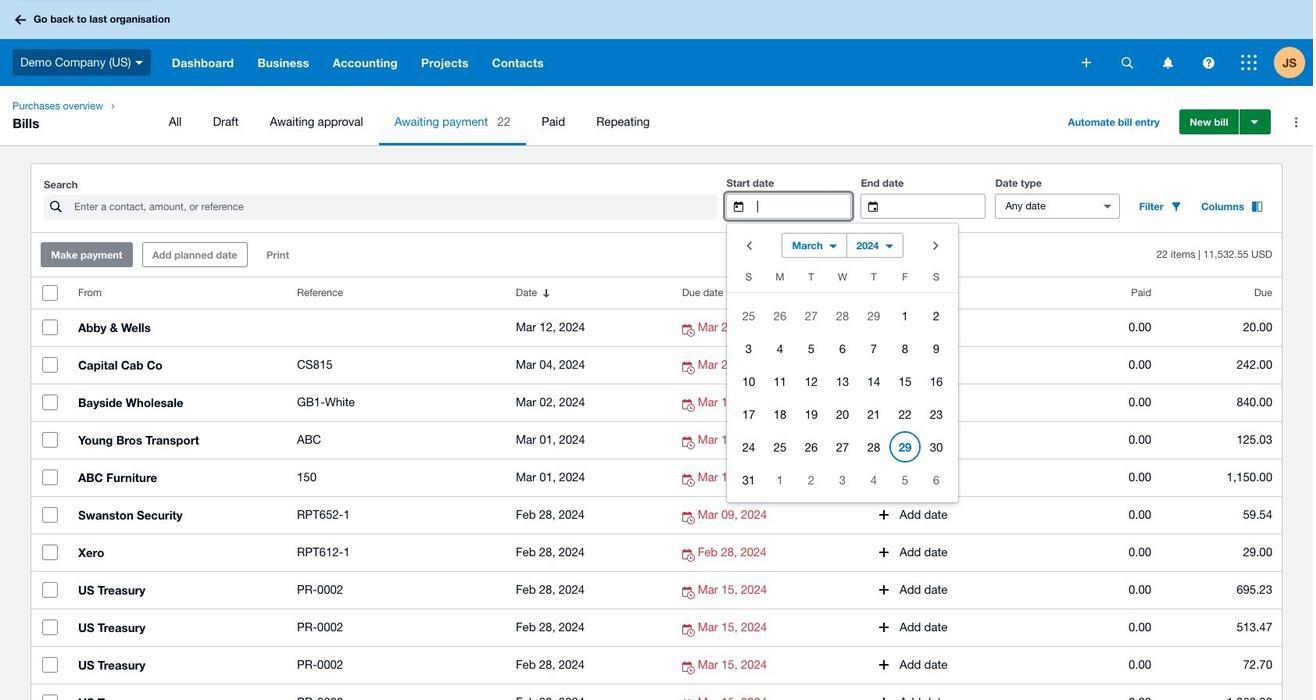 Task type: vqa. For each thing, say whether or not it's contained in the screenshot.
svg image to the right
yes



Task type: locate. For each thing, give the bounding box(es) containing it.
previous month image
[[733, 230, 764, 261]]

group
[[727, 224, 958, 503]]

1 horizontal spatial svg image
[[1082, 58, 1091, 67]]

thu mar 21 2024 cell
[[858, 399, 889, 430]]

sun mar 03 2024 cell
[[727, 333, 764, 364]]

grid
[[727, 267, 958, 496]]

sun mar 24 2024 cell
[[727, 431, 764, 463]]

0 horizontal spatial svg image
[[15, 14, 26, 25]]

mon mar 11 2024 cell
[[764, 366, 796, 397]]

2 horizontal spatial svg image
[[1163, 57, 1173, 68]]

6 row from the top
[[727, 431, 958, 464]]

7 overdue icon image from the top
[[682, 549, 698, 562]]

overflow menu image
[[1280, 106, 1312, 138]]

overdue icon image
[[682, 324, 698, 337], [682, 362, 698, 374], [682, 399, 698, 412], [682, 437, 698, 449], [682, 474, 698, 487], [682, 512, 698, 524], [682, 549, 698, 562], [682, 587, 698, 600], [682, 625, 698, 637], [682, 662, 698, 675]]

svg image
[[1241, 55, 1257, 70], [1121, 57, 1133, 68], [1203, 57, 1214, 68], [135, 61, 143, 65]]

4 row from the top
[[727, 365, 958, 398]]

svg image
[[15, 14, 26, 25], [1163, 57, 1173, 68], [1082, 58, 1091, 67]]

banner
[[0, 0, 1313, 86]]

None field
[[756, 195, 851, 218], [891, 195, 985, 218], [996, 195, 1091, 218], [756, 195, 851, 218], [891, 195, 985, 218], [996, 195, 1091, 218]]

row group
[[727, 299, 958, 496]]

mon mar 18 2024 cell
[[764, 399, 796, 430]]

6 overdue icon image from the top
[[682, 512, 698, 524]]

sun mar 10 2024 cell
[[727, 366, 764, 397]]

1 row from the top
[[727, 267, 958, 293]]

menu
[[153, 98, 1046, 145]]

5 row from the top
[[727, 398, 958, 431]]

row
[[727, 267, 958, 293], [727, 299, 958, 332], [727, 332, 958, 365], [727, 365, 958, 398], [727, 398, 958, 431], [727, 431, 958, 464]]

navigation
[[0, 86, 1313, 145]]

wed mar 20 2024 cell
[[827, 399, 858, 430]]



Task type: describe. For each thing, give the bounding box(es) containing it.
tue mar 19 2024 cell
[[796, 399, 827, 430]]

wed mar 27 2024 cell
[[827, 431, 858, 463]]

10 overdue icon image from the top
[[682, 662, 698, 675]]

wed mar 06 2024 cell
[[827, 333, 858, 364]]

tue mar 05 2024 cell
[[796, 333, 827, 364]]

3 row from the top
[[727, 332, 958, 365]]

thu mar 14 2024 cell
[[858, 366, 889, 397]]

2 overdue icon image from the top
[[682, 362, 698, 374]]

2 row from the top
[[727, 299, 958, 332]]

5 overdue icon image from the top
[[682, 474, 698, 487]]

8 overdue icon image from the top
[[682, 587, 698, 600]]

thu mar 07 2024 cell
[[858, 333, 889, 364]]

1 overdue icon image from the top
[[682, 324, 698, 337]]

Enter a contact, amount, or reference field
[[73, 195, 717, 219]]

4 overdue icon image from the top
[[682, 437, 698, 449]]

3 overdue icon image from the top
[[682, 399, 698, 412]]

9 overdue icon image from the top
[[682, 625, 698, 637]]

sun mar 17 2024 cell
[[727, 399, 764, 430]]

sun mar 31 2024 cell
[[727, 464, 764, 496]]

wed mar 13 2024 cell
[[827, 366, 858, 397]]

thu mar 28 2024 cell
[[858, 431, 889, 463]]

list of all the bills element
[[31, 277, 1282, 700]]

tue mar 26 2024 cell
[[796, 431, 827, 463]]

tue mar 12 2024 cell
[[796, 366, 827, 397]]

mon mar 04 2024 cell
[[764, 333, 796, 364]]

mon mar 25 2024 cell
[[764, 431, 796, 463]]



